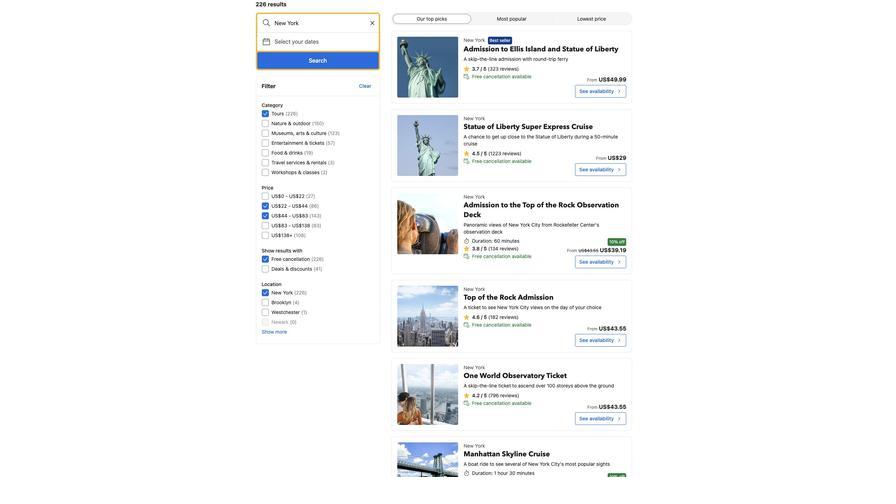 Task type: locate. For each thing, give the bounding box(es) containing it.
2 skip- from the top
[[469, 383, 480, 389]]

line up (796
[[490, 383, 497, 389]]

1 horizontal spatial your
[[576, 305, 586, 311]]

the
[[527, 134, 535, 140], [510, 201, 521, 210], [546, 201, 557, 210], [487, 293, 498, 303], [552, 305, 559, 311], [590, 383, 597, 389]]

1 a from the top
[[464, 56, 467, 62]]

3 see availability from the top
[[580, 259, 614, 265]]

1 vertical spatial us$44
[[272, 213, 288, 219]]

views inside new york admission to the top of the rock observation deck panoramic views of new york city from rockefeller center's observation deck
[[489, 222, 502, 228]]

1 vertical spatial results
[[276, 248, 292, 254]]

4 a from the top
[[464, 383, 467, 389]]

1 available from the top
[[512, 74, 532, 80]]

(150)
[[312, 121, 324, 126]]

0 horizontal spatial liberty
[[496, 122, 520, 132]]

0 vertical spatial us$44
[[292, 203, 308, 209]]

1 vertical spatial city
[[520, 305, 529, 311]]

2 availability from the top
[[590, 167, 614, 173]]

0 horizontal spatial city
[[520, 305, 529, 311]]

0 vertical spatial with
[[523, 56, 532, 62]]

rock up 4.6 / 5 (182 reviews)
[[500, 293, 517, 303]]

a inside new york statue of liberty super express cruise a chance to get up close to the statue of liberty during a 50-minute cruise
[[464, 134, 467, 140]]

0 vertical spatial popular
[[510, 16, 527, 22]]

Where are you going? search field
[[257, 14, 379, 32]]

line inside admission to ellis island and statue of liberty a skip-the-line admission with round-trip ferry
[[490, 56, 497, 62]]

us$138+ (108)
[[272, 233, 306, 239]]

5 for ellis
[[484, 66, 487, 72]]

2 vertical spatial statue
[[536, 134, 551, 140]]

(226) up (41)
[[312, 256, 324, 262]]

from inside the 10% off from us$43.55 us$39.19
[[567, 248, 578, 254]]

from down rockefeller at the right of the page
[[567, 248, 578, 254]]

nature & outdoor (150)
[[272, 121, 324, 126]]

new
[[464, 37, 474, 43], [464, 116, 474, 122], [464, 194, 474, 200], [509, 222, 519, 228], [464, 287, 474, 293], [272, 290, 282, 296], [498, 305, 508, 311], [464, 365, 474, 371], [464, 443, 474, 449], [529, 462, 539, 468]]

0 horizontal spatial popular
[[510, 16, 527, 22]]

2 the- from the top
[[480, 383, 490, 389]]

reviews) right (796
[[501, 393, 520, 399]]

0 horizontal spatial with
[[293, 248, 303, 254]]

to left ascend
[[513, 383, 517, 389]]

manhattan skyline cruise image
[[397, 443, 458, 478]]

free cancellation available down 4.2 / 5 (796 reviews)
[[472, 401, 532, 407]]

new for new york admission to the top of the rock observation deck panoramic views of new york city from rockefeller center's observation deck
[[464, 194, 474, 200]]

10%
[[610, 240, 618, 245]]

availability down from us$29
[[590, 167, 614, 173]]

0 horizontal spatial ticket
[[469, 305, 481, 311]]

culture
[[311, 130, 327, 136]]

statue down super
[[536, 134, 551, 140]]

1 horizontal spatial popular
[[578, 462, 595, 468]]

liberty
[[595, 45, 619, 54], [496, 122, 520, 132], [558, 134, 574, 140]]

free cancellation available
[[472, 74, 532, 80], [472, 158, 532, 164], [472, 254, 532, 260], [472, 322, 532, 328], [472, 401, 532, 407]]

deck
[[492, 229, 503, 235]]

free for top of the rock admission
[[472, 322, 482, 328]]

1 vertical spatial from us$43.55
[[588, 404, 627, 411]]

/ for top
[[481, 315, 483, 321]]

york for new york admission to the top of the rock observation deck panoramic views of new york city from rockefeller center's observation deck
[[475, 194, 485, 200]]

1 horizontal spatial top
[[523, 201, 535, 210]]

city's
[[551, 462, 564, 468]]

1 vertical spatial views
[[531, 305, 543, 311]]

5 available from the top
[[512, 401, 532, 407]]

1 vertical spatial show
[[262, 329, 274, 335]]

free cancellation available down 4.6 / 5 (182 reviews)
[[472, 322, 532, 328]]

& for discounts
[[286, 266, 289, 272]]

0 vertical spatial from us$43.55
[[588, 326, 627, 332]]

0 horizontal spatial statue
[[464, 122, 486, 132]]

free cancellation available for top
[[472, 322, 532, 328]]

us$83
[[292, 213, 308, 219], [272, 223, 287, 229]]

best
[[490, 38, 499, 43]]

4 availability from the top
[[590, 338, 614, 344]]

cancellation down 4.2 / 5 (796 reviews)
[[484, 401, 511, 407]]

a inside the new york one world observatory ticket a skip-the-line ticket to ascend over 100 storeys above the ground
[[464, 383, 467, 389]]

1 vertical spatial statue
[[464, 122, 486, 132]]

york for new york statue of liberty super express cruise a chance to get up close to the statue of liberty during a 50-minute cruise
[[475, 116, 485, 122]]

2 vertical spatial liberty
[[558, 134, 574, 140]]

see down choice
[[580, 338, 589, 344]]

new inside new york statue of liberty super express cruise a chance to get up close to the statue of liberty during a 50-minute cruise
[[464, 116, 474, 122]]

2 show from the top
[[262, 329, 274, 335]]

to up 4.6 / 5 (182 reviews)
[[482, 305, 487, 311]]

new for new york one world observatory ticket a skip-the-line ticket to ascend over 100 storeys above the ground
[[464, 365, 474, 371]]

0 vertical spatial ticket
[[469, 305, 481, 311]]

statue inside admission to ellis island and statue of liberty a skip-the-line admission with round-trip ferry
[[563, 45, 584, 54]]

2 vertical spatial (226)
[[294, 290, 307, 296]]

/ right 4.5
[[481, 151, 483, 157]]

3 available from the top
[[512, 254, 532, 260]]

liberty down express
[[558, 134, 574, 140]]

(226)
[[286, 111, 298, 117], [312, 256, 324, 262], [294, 290, 307, 296]]

1 vertical spatial skip-
[[469, 383, 480, 389]]

1 horizontal spatial rock
[[559, 201, 576, 210]]

liberty up the from us$49.99 at the top of page
[[595, 45, 619, 54]]

results right the 226
[[268, 1, 287, 7]]

get
[[492, 134, 500, 140]]

a inside admission to ellis island and statue of liberty a skip-the-line admission with round-trip ferry
[[464, 56, 467, 62]]

1 free cancellation available from the top
[[472, 74, 532, 80]]

5 free cancellation available from the top
[[472, 401, 532, 407]]

more
[[276, 329, 287, 335]]

of right day in the right of the page
[[570, 305, 574, 311]]

results down us$138+
[[276, 248, 292, 254]]

& down museums, arts & culture (123) at the left
[[305, 140, 308, 146]]

& right food
[[284, 150, 288, 156]]

free down 3.7 at the top of the page
[[472, 74, 482, 80]]

york up one
[[475, 365, 485, 371]]

1 vertical spatial see
[[496, 462, 504, 468]]

4.6 / 5 (182 reviews)
[[472, 315, 519, 321]]

to right ride
[[490, 462, 495, 468]]

0 vertical spatial skip-
[[469, 56, 480, 62]]

us$44 up us$44 - us$83 (143)
[[292, 203, 308, 209]]

- for us$138
[[289, 223, 291, 229]]

availability
[[590, 88, 614, 94], [590, 167, 614, 173], [590, 259, 614, 265], [590, 338, 614, 344], [590, 416, 614, 422]]

1 vertical spatial admission
[[464, 201, 500, 210]]

(226) for show results with
[[312, 256, 324, 262]]

city inside the new york top of the rock admission a ticket to see new york city views on the day of your choice
[[520, 305, 529, 311]]

round-
[[534, 56, 549, 62]]

search
[[309, 57, 327, 64]]

see for statue of liberty super express cruise
[[580, 167, 589, 173]]

of inside new york manhattan skyline cruise a boat ride to see several of new york city's most popular sights
[[523, 462, 527, 468]]

top inside new york admission to the top of the rock observation deck panoramic views of new york city from rockefeller center's observation deck
[[523, 201, 535, 210]]

0 horizontal spatial us$22
[[272, 203, 287, 209]]

1 skip- from the top
[[469, 56, 480, 62]]

availability down the 10% off from us$43.55 us$39.19
[[590, 259, 614, 265]]

1 vertical spatial cruise
[[529, 450, 550, 460]]

from us$43.55 down "ground"
[[588, 404, 627, 411]]

30
[[510, 471, 516, 477]]

york up manhattan
[[475, 443, 485, 449]]

/ for one
[[481, 393, 483, 399]]

(182
[[489, 315, 499, 321]]

-
[[286, 193, 288, 199], [288, 203, 291, 209], [289, 213, 291, 219], [289, 223, 291, 229]]

of up "get"
[[487, 122, 495, 132]]

2 a from the top
[[464, 134, 467, 140]]

(796
[[489, 393, 499, 399]]

0 vertical spatial (226)
[[286, 111, 298, 117]]

2 line from the top
[[490, 383, 497, 389]]

nature
[[272, 121, 287, 126]]

2 see from the top
[[580, 167, 589, 173]]

ticket
[[547, 372, 567, 381]]

1 vertical spatial (226)
[[312, 256, 324, 262]]

admission down new york at the top of page
[[464, 45, 500, 54]]

0 vertical spatial views
[[489, 222, 502, 228]]

to inside new york manhattan skyline cruise a boat ride to see several of new york city's most popular sights
[[490, 462, 495, 468]]

admission inside admission to ellis island and statue of liberty a skip-the-line admission with round-trip ferry
[[464, 45, 500, 54]]

our
[[417, 16, 425, 22]]

see down the 10% off from us$43.55 us$39.19
[[580, 259, 589, 265]]

0 vertical spatial liberty
[[595, 45, 619, 54]]

us$43.55 for top of the rock admission
[[599, 326, 627, 332]]

show up deals
[[262, 248, 275, 254]]

the- up (323
[[480, 56, 490, 62]]

3.7
[[472, 66, 480, 72]]

and
[[548, 45, 561, 54]]

(134
[[489, 246, 499, 252]]

from for one world observatory ticket
[[588, 405, 598, 411]]

0 vertical spatial duration:
[[472, 238, 493, 244]]

skip- inside admission to ellis island and statue of liberty a skip-the-line admission with round-trip ferry
[[469, 56, 480, 62]]

york
[[475, 37, 485, 43], [475, 116, 485, 122], [475, 194, 485, 200], [520, 222, 530, 228], [475, 287, 485, 293], [283, 290, 293, 296], [509, 305, 519, 311], [475, 365, 485, 371], [475, 443, 485, 449], [540, 462, 550, 468]]

choice
[[587, 305, 602, 311]]

see availability for one world observatory ticket
[[580, 416, 614, 422]]

/ right 4.2
[[481, 393, 483, 399]]

new york admission to the top of the rock observation deck panoramic views of new york city from rockefeller center's observation deck
[[464, 194, 619, 235]]

admission inside new york admission to the top of the rock observation deck panoramic views of new york city from rockefeller center's observation deck
[[464, 201, 500, 210]]

top
[[523, 201, 535, 210], [464, 293, 476, 303]]

/ right 3.8
[[481, 246, 483, 252]]

- right us$0 at left
[[286, 193, 288, 199]]

1 horizontal spatial statue
[[536, 134, 551, 140]]

line inside the new york one world observatory ticket a skip-the-line ticket to ascend over 100 storeys above the ground
[[490, 383, 497, 389]]

with down island
[[523, 56, 532, 62]]

top of the rock admission image
[[397, 286, 458, 347]]

york for new york (226)
[[283, 290, 293, 296]]

views
[[489, 222, 502, 228], [531, 305, 543, 311]]

of inside admission to ellis island and statue of liberty a skip-the-line admission with round-trip ferry
[[586, 45, 593, 54]]

minutes right "60"
[[502, 238, 520, 244]]

show more
[[262, 329, 287, 335]]

1 vertical spatial rock
[[500, 293, 517, 303]]

1 vertical spatial liberty
[[496, 122, 520, 132]]

reviews) down close
[[503, 151, 522, 157]]

availability for admission to the top of the rock observation deck
[[590, 259, 614, 265]]

rock up rockefeller at the right of the page
[[559, 201, 576, 210]]

new up one
[[464, 365, 474, 371]]

2 vertical spatial us$43.55
[[599, 404, 627, 411]]

reviews)
[[500, 66, 519, 72], [503, 151, 522, 157], [500, 246, 519, 252], [500, 315, 519, 321], [501, 393, 520, 399]]

0 vertical spatial your
[[292, 39, 303, 45]]

world
[[480, 372, 501, 381]]

free cancellation available down 3.8 / 5 (134 reviews)
[[472, 254, 532, 260]]

availability for statue of liberty super express cruise
[[590, 167, 614, 173]]

1 horizontal spatial us$22
[[289, 193, 305, 199]]

0 horizontal spatial us$83
[[272, 223, 287, 229]]

free down 4.6
[[472, 322, 482, 328]]

reviews) right "(182"
[[500, 315, 519, 321]]

5 left (134 at the right of the page
[[484, 246, 487, 252]]

see up the hour
[[496, 462, 504, 468]]

free for one world observatory ticket
[[472, 401, 482, 407]]

panoramic
[[464, 222, 488, 228]]

0 vertical spatial statue
[[563, 45, 584, 54]]

3 see from the top
[[580, 259, 589, 265]]

1 vertical spatial popular
[[578, 462, 595, 468]]

5 see availability from the top
[[580, 416, 614, 422]]

0 horizontal spatial rock
[[500, 293, 517, 303]]

1 horizontal spatial us$83
[[292, 213, 308, 219]]

2 horizontal spatial statue
[[563, 45, 584, 54]]

free up deals
[[272, 256, 282, 262]]

1 vertical spatial your
[[576, 305, 586, 311]]

& for outdoor
[[288, 121, 292, 126]]

us$39.19
[[600, 247, 627, 254]]

the- down world
[[480, 383, 490, 389]]

results for show
[[276, 248, 292, 254]]

to inside admission to ellis island and statue of liberty a skip-the-line admission with round-trip ferry
[[501, 45, 508, 54]]

new york (226)
[[272, 290, 307, 296]]

4 see from the top
[[580, 338, 589, 344]]

from left us$29
[[597, 156, 607, 161]]

1 vertical spatial line
[[490, 383, 497, 389]]

statue of liberty super express cruise image
[[397, 115, 458, 176]]

0 vertical spatial rock
[[559, 201, 576, 210]]

2 from us$43.55 from the top
[[588, 404, 627, 411]]

0 vertical spatial us$22
[[289, 193, 305, 199]]

duration: for duration: 60 minutes
[[472, 238, 493, 244]]

5 a from the top
[[464, 462, 467, 468]]

to inside new york admission to the top of the rock observation deck panoramic views of new york city from rockefeller center's observation deck
[[501, 201, 508, 210]]

views inside the new york top of the rock admission a ticket to see new york city views on the day of your choice
[[531, 305, 543, 311]]

new york manhattan skyline cruise a boat ride to see several of new york city's most popular sights
[[464, 443, 610, 468]]

skip-
[[469, 56, 480, 62], [469, 383, 480, 389]]

4 see availability from the top
[[580, 338, 614, 344]]

entertainment & tickets (57)
[[272, 140, 335, 146]]

/ right 4.6
[[481, 315, 483, 321]]

city inside new york admission to the top of the rock observation deck panoramic views of new york city from rockefeller center's observation deck
[[532, 222, 541, 228]]

0 vertical spatial results
[[268, 1, 287, 7]]

see availability
[[580, 88, 614, 94], [580, 167, 614, 173], [580, 259, 614, 265], [580, 338, 614, 344], [580, 416, 614, 422]]

3 a from the top
[[464, 305, 467, 311]]

us$83 up us$138+
[[272, 223, 287, 229]]

- down us$0 - us$22 (27)
[[288, 203, 291, 209]]

reviews) for observatory
[[501, 393, 520, 399]]

5 left (796
[[484, 393, 487, 399]]

from down choice
[[588, 327, 598, 332]]

1 horizontal spatial city
[[532, 222, 541, 228]]

admission to ellis island and statue of liberty image
[[397, 37, 458, 98]]

1 horizontal spatial views
[[531, 305, 543, 311]]

off
[[620, 240, 625, 245]]

of down lowest price
[[586, 45, 593, 54]]

ellis
[[510, 45, 524, 54]]

free cancellation available down 3.7 / 5 (323 reviews)
[[472, 74, 532, 80]]

free for statue of liberty super express cruise
[[472, 158, 482, 164]]

1 availability from the top
[[590, 88, 614, 94]]

/ right 3.7 at the top of the page
[[481, 66, 482, 72]]

city left from
[[532, 222, 541, 228]]

1 vertical spatial duration:
[[472, 471, 493, 477]]

0 vertical spatial the-
[[480, 56, 490, 62]]

4 free cancellation available from the top
[[472, 322, 532, 328]]

admission inside the new york top of the rock admission a ticket to see new york city views on the day of your choice
[[518, 293, 554, 303]]

1 line from the top
[[490, 56, 497, 62]]

1 vertical spatial us$43.55
[[599, 326, 627, 332]]

- up us$138+ (108)
[[289, 223, 291, 229]]

line up (323
[[490, 56, 497, 62]]

5 left (1223
[[484, 151, 487, 157]]

duration:
[[472, 238, 493, 244], [472, 471, 493, 477]]

0 horizontal spatial cruise
[[529, 450, 550, 460]]

york for new york top of the rock admission a ticket to see new york city views on the day of your choice
[[475, 287, 485, 293]]

super
[[522, 122, 542, 132]]

5 see from the top
[[580, 416, 589, 422]]

availability for one world observatory ticket
[[590, 416, 614, 422]]

1 vertical spatial top
[[464, 293, 476, 303]]

(226) up (4)
[[294, 290, 307, 296]]

york for new york one world observatory ticket a skip-the-line ticket to ascend over 100 storeys above the ground
[[475, 365, 485, 371]]

city left on
[[520, 305, 529, 311]]

see down above
[[580, 416, 589, 422]]

1 vertical spatial ticket
[[499, 383, 511, 389]]

see down the from us$49.99 at the top of page
[[580, 88, 589, 94]]

classes
[[303, 170, 320, 176]]

3 availability from the top
[[590, 259, 614, 265]]

us$83 up "us$138"
[[292, 213, 308, 219]]

deck
[[464, 211, 481, 220]]

entertainment
[[272, 140, 303, 146]]

food
[[272, 150, 283, 156]]

1 vertical spatial the-
[[480, 383, 490, 389]]

new up 4.6
[[464, 287, 474, 293]]

(226) for location
[[294, 290, 307, 296]]

4 available from the top
[[512, 322, 532, 328]]

lowest price
[[578, 16, 606, 22]]

show
[[262, 248, 275, 254], [262, 329, 274, 335]]

us$22 down us$0 at left
[[272, 203, 287, 209]]

views up deck at top right
[[489, 222, 502, 228]]

york inside new york statue of liberty super express cruise a chance to get up close to the statue of liberty during a 50-minute cruise
[[475, 116, 485, 122]]

1 vertical spatial us$83
[[272, 223, 287, 229]]

from inside from us$29
[[597, 156, 607, 161]]

cruise right skyline
[[529, 450, 550, 460]]

0 vertical spatial admission
[[464, 45, 500, 54]]

york for new york manhattan skyline cruise a boat ride to see several of new york city's most popular sights
[[475, 443, 485, 449]]

1 horizontal spatial with
[[523, 56, 532, 62]]

& down the (19) on the left of the page
[[307, 160, 310, 166]]

3 free cancellation available from the top
[[472, 254, 532, 260]]

us$43.55 left us$39.19
[[579, 248, 599, 254]]

the inside the new york one world observatory ticket a skip-the-line ticket to ascend over 100 storeys above the ground
[[590, 383, 597, 389]]

10% off from us$43.55 us$39.19
[[567, 240, 627, 254]]

duration: up 3.8
[[472, 238, 493, 244]]

2 see availability from the top
[[580, 167, 614, 173]]

ticket up 4.6
[[469, 305, 481, 311]]

york up deck
[[475, 194, 485, 200]]

new inside the new york one world observatory ticket a skip-the-line ticket to ascend over 100 storeys above the ground
[[464, 365, 474, 371]]

from us$29
[[597, 155, 627, 161]]

us$43.55 down "ground"
[[599, 404, 627, 411]]

york up 4.6
[[475, 287, 485, 293]]

0 vertical spatial us$43.55
[[579, 248, 599, 254]]

1 see availability from the top
[[580, 88, 614, 94]]

free down 4.2
[[472, 401, 482, 407]]

2 vertical spatial admission
[[518, 293, 554, 303]]

& down travel services & rentals (3)
[[298, 170, 302, 176]]

the- inside the new york one world observatory ticket a skip-the-line ticket to ascend over 100 storeys above the ground
[[480, 383, 490, 389]]

0 vertical spatial us$83
[[292, 213, 308, 219]]

available down ascend
[[512, 401, 532, 407]]

your
[[292, 39, 303, 45], [576, 305, 586, 311]]

0 vertical spatial show
[[262, 248, 275, 254]]

available for liberty
[[512, 158, 532, 164]]

see for admission to ellis island and statue of liberty
[[580, 88, 589, 94]]

see availability for statue of liberty super express cruise
[[580, 167, 614, 173]]

0 vertical spatial minutes
[[502, 238, 520, 244]]

2 horizontal spatial liberty
[[595, 45, 619, 54]]

newark (0)
[[272, 319, 297, 325]]

cruise inside new york statue of liberty super express cruise a chance to get up close to the statue of liberty during a 50-minute cruise
[[572, 122, 593, 132]]

services
[[286, 160, 305, 166]]

(1223
[[489, 151, 502, 157]]

of up 4.6
[[478, 293, 485, 303]]

liberty up "up"
[[496, 122, 520, 132]]

1 horizontal spatial cruise
[[572, 122, 593, 132]]

0 vertical spatial top
[[523, 201, 535, 210]]

5 availability from the top
[[590, 416, 614, 422]]

1 show from the top
[[262, 248, 275, 254]]

1 from us$43.55 from the top
[[588, 326, 627, 332]]

0 horizontal spatial views
[[489, 222, 502, 228]]

best seller
[[490, 38, 511, 43]]

island
[[526, 45, 546, 54]]

available down admission at the right of the page
[[512, 74, 532, 80]]

line
[[490, 56, 497, 62], [490, 383, 497, 389]]

us$44 down us$22 - us$44 (86)
[[272, 213, 288, 219]]

4.2 / 5 (796 reviews)
[[472, 393, 520, 399]]

york left best
[[475, 37, 485, 43]]

duration: for duration: 1 hour 30 minutes
[[472, 471, 493, 477]]

1 the- from the top
[[480, 56, 490, 62]]

from inside the from us$49.99
[[588, 77, 598, 83]]

0 vertical spatial cruise
[[572, 122, 593, 132]]

free cancellation available for ellis
[[472, 74, 532, 80]]

/ for ellis
[[481, 66, 482, 72]]

your left choice
[[576, 305, 586, 311]]

2 duration: from the top
[[472, 471, 493, 477]]

show for show more
[[262, 329, 274, 335]]

of
[[586, 45, 593, 54], [487, 122, 495, 132], [552, 134, 556, 140], [537, 201, 544, 210], [503, 222, 508, 228], [478, 293, 485, 303], [570, 305, 574, 311], [523, 462, 527, 468]]

cruise inside new york manhattan skyline cruise a boat ride to see several of new york city's most popular sights
[[529, 450, 550, 460]]

60
[[494, 238, 501, 244]]

0 horizontal spatial your
[[292, 39, 303, 45]]

availability down "ground"
[[590, 416, 614, 422]]

- for us$22
[[286, 193, 288, 199]]

statue up chance
[[464, 122, 486, 132]]

brooklyn (4)
[[272, 300, 300, 306]]

york inside the new york one world observatory ticket a skip-the-line ticket to ascend over 100 storeys above the ground
[[475, 365, 485, 371]]

discounts
[[290, 266, 312, 272]]

0 vertical spatial city
[[532, 222, 541, 228]]

2 free cancellation available from the top
[[472, 158, 532, 164]]

top
[[427, 16, 434, 22]]

0 horizontal spatial top
[[464, 293, 476, 303]]

0 vertical spatial line
[[490, 56, 497, 62]]

1 horizontal spatial ticket
[[499, 383, 511, 389]]

tours (226)
[[272, 111, 298, 117]]

see up "(182"
[[488, 305, 496, 311]]

hour
[[498, 471, 508, 477]]

2 available from the top
[[512, 158, 532, 164]]

see for one world observatory ticket
[[580, 416, 589, 422]]

1 duration: from the top
[[472, 238, 493, 244]]

trip
[[549, 56, 557, 62]]

show left more
[[262, 329, 274, 335]]

1 horizontal spatial liberty
[[558, 134, 574, 140]]

day
[[560, 305, 568, 311]]

york for new york
[[475, 37, 485, 43]]

city
[[532, 222, 541, 228], [520, 305, 529, 311]]

cancellation down 4.5 / 5 (1223 reviews)
[[484, 158, 511, 164]]

from us$43.55 for one world observatory ticket
[[588, 404, 627, 411]]

0 vertical spatial see
[[488, 305, 496, 311]]

show inside show more button
[[262, 329, 274, 335]]

1 see from the top
[[580, 88, 589, 94]]



Task type: describe. For each thing, give the bounding box(es) containing it.
most
[[497, 16, 509, 22]]

show for show results with
[[262, 248, 275, 254]]

category
[[262, 102, 283, 108]]

new for new york (226)
[[272, 290, 282, 296]]

from for top of the rock admission
[[588, 327, 598, 332]]

free for admission to ellis island and statue of liberty
[[472, 74, 482, 80]]

rock inside the new york top of the rock admission a ticket to see new york city views on the day of your choice
[[500, 293, 517, 303]]

(86)
[[309, 203, 319, 209]]

see inside new york manhattan skyline cruise a boat ride to see several of new york city's most popular sights
[[496, 462, 504, 468]]

free cancellation available for statue
[[472, 158, 532, 164]]

museums,
[[272, 130, 295, 136]]

seller
[[500, 38, 511, 43]]

reviews) down "60"
[[500, 246, 519, 252]]

& for tickets
[[305, 140, 308, 146]]

our top picks
[[417, 16, 447, 22]]

dates
[[305, 39, 319, 45]]

available for and
[[512, 74, 532, 80]]

see inside the new york top of the rock admission a ticket to see new york city views on the day of your choice
[[488, 305, 496, 311]]

a inside new york manhattan skyline cruise a boat ride to see several of new york city's most popular sights
[[464, 462, 467, 468]]

your inside the new york top of the rock admission a ticket to see new york city views on the day of your choice
[[576, 305, 586, 311]]

1 vertical spatial us$22
[[272, 203, 287, 209]]

popular inside new york manhattan skyline cruise a boat ride to see several of new york city's most popular sights
[[578, 462, 595, 468]]

availability for admission to ellis island and statue of liberty
[[590, 88, 614, 94]]

new up duration: 60 minutes
[[509, 222, 519, 228]]

5 for statue
[[484, 151, 487, 157]]

4.5 / 5 (1223 reviews)
[[472, 151, 522, 157]]

deals & discounts (41)
[[272, 266, 323, 272]]

new right the "several"
[[529, 462, 539, 468]]

york up 4.6 / 5 (182 reviews)
[[509, 305, 519, 311]]

us$49.99
[[599, 76, 627, 83]]

westchester
[[272, 310, 300, 316]]

a
[[591, 134, 593, 140]]

top inside the new york top of the rock admission a ticket to see new york city views on the day of your choice
[[464, 293, 476, 303]]

1 vertical spatial with
[[293, 248, 303, 254]]

cancellation down 3.8 / 5 (134 reviews)
[[484, 254, 511, 260]]

us$43.55 for one world observatory ticket
[[599, 404, 627, 411]]

to inside the new york one world observatory ticket a skip-the-line ticket to ascend over 100 storeys above the ground
[[513, 383, 517, 389]]

newark
[[272, 319, 289, 325]]

5 for top
[[484, 315, 487, 321]]

(143)
[[310, 213, 322, 219]]

over
[[536, 383, 546, 389]]

observatory
[[503, 372, 545, 381]]

us$43.55 inside the 10% off from us$43.55 us$39.19
[[579, 248, 599, 254]]

deals
[[272, 266, 284, 272]]

workshops
[[272, 170, 297, 176]]

rock inside new york admission to the top of the rock observation deck panoramic views of new york city from rockefeller center's observation deck
[[559, 201, 576, 210]]

york left from
[[520, 222, 530, 228]]

to left "get"
[[486, 134, 491, 140]]

4.2
[[472, 393, 480, 399]]

(27)
[[306, 193, 315, 199]]

travel
[[272, 160, 285, 166]]

with inside admission to ellis island and statue of liberty a skip-the-line admission with round-trip ferry
[[523, 56, 532, 62]]

- for us$44
[[288, 203, 291, 209]]

us$22 - us$44 (86)
[[272, 203, 319, 209]]

new for new york statue of liberty super express cruise a chance to get up close to the statue of liberty during a 50-minute cruise
[[464, 116, 474, 122]]

226
[[256, 1, 267, 7]]

food & drinks (19)
[[272, 150, 313, 156]]

& for drinks
[[284, 150, 288, 156]]

from for admission to ellis island and statue of liberty
[[588, 77, 598, 83]]

of up from
[[537, 201, 544, 210]]

free cancellation available for one
[[472, 401, 532, 407]]

from
[[542, 222, 553, 228]]

cancellation up deals & discounts (41)
[[283, 256, 310, 262]]

lowest
[[578, 16, 594, 22]]

most popular
[[497, 16, 527, 22]]

clear button
[[357, 80, 374, 92]]

(323
[[488, 66, 499, 72]]

from us$49.99
[[588, 76, 627, 83]]

see for admission to the top of the rock observation deck
[[580, 259, 589, 265]]

the inside new york statue of liberty super express cruise a chance to get up close to the statue of liberty during a 50-minute cruise
[[527, 134, 535, 140]]

3.8 / 5 (134 reviews)
[[472, 246, 519, 252]]

ride
[[480, 462, 489, 468]]

us$0
[[272, 193, 284, 199]]

outdoor
[[293, 121, 311, 126]]

see availability for admission to the top of the rock observation deck
[[580, 259, 614, 265]]

ascend
[[519, 383, 535, 389]]

cancellation for one
[[484, 401, 511, 407]]

observation
[[464, 229, 491, 235]]

us$0 - us$22 (27)
[[272, 193, 315, 199]]

new york one world observatory ticket a skip-the-line ticket to ascend over 100 storeys above the ground
[[464, 365, 615, 389]]

arts
[[296, 130, 305, 136]]

price
[[262, 185, 274, 191]]

manhattan
[[464, 450, 501, 460]]

cancellation for top
[[484, 322, 511, 328]]

1 horizontal spatial us$44
[[292, 203, 308, 209]]

(41)
[[314, 266, 323, 272]]

to inside the new york top of the rock admission a ticket to see new york city views on the day of your choice
[[482, 305, 487, 311]]

cancellation for ellis
[[484, 74, 511, 80]]

new up 4.6 / 5 (182 reviews)
[[498, 305, 508, 311]]

storeys
[[557, 383, 574, 389]]

duration: 60 minutes
[[472, 238, 520, 244]]

york left city's
[[540, 462, 550, 468]]

us$29
[[608, 155, 627, 161]]

see availability for top of the rock admission
[[580, 338, 614, 344]]

ticket inside the new york one world observatory ticket a skip-the-line ticket to ascend over 100 storeys above the ground
[[499, 383, 511, 389]]

ground
[[598, 383, 615, 389]]

free down 3.8
[[472, 254, 482, 260]]

admission to the top of the rock observation deck image
[[397, 194, 458, 255]]

liberty inside admission to ellis island and statue of liberty a skip-the-line admission with round-trip ferry
[[595, 45, 619, 54]]

(108)
[[294, 233, 306, 239]]

(123)
[[328, 130, 340, 136]]

from for statue of liberty super express cruise
[[597, 156, 607, 161]]

new for new york manhattan skyline cruise a boat ride to see several of new york city's most popular sights
[[464, 443, 474, 449]]

admission
[[499, 56, 522, 62]]

reviews) for the
[[500, 315, 519, 321]]

3.7 / 5 (323 reviews)
[[472, 66, 519, 72]]

one
[[464, 372, 478, 381]]

to right close
[[521, 134, 526, 140]]

center's
[[580, 222, 600, 228]]

1 vertical spatial minutes
[[517, 471, 535, 477]]

100
[[547, 383, 556, 389]]

westchester (1)
[[272, 310, 307, 316]]

chance
[[469, 134, 485, 140]]

skip- inside the new york one world observatory ticket a skip-the-line ticket to ascend over 100 storeys above the ground
[[469, 383, 480, 389]]

& right arts
[[306, 130, 310, 136]]

0 horizontal spatial us$44
[[272, 213, 288, 219]]

us$138
[[292, 223, 310, 229]]

availability for top of the rock admission
[[590, 338, 614, 344]]

(19)
[[304, 150, 313, 156]]

up
[[501, 134, 507, 140]]

1
[[494, 471, 497, 477]]

us$44 - us$83 (143)
[[272, 213, 322, 219]]

workshops & classes (2)
[[272, 170, 328, 176]]

reviews) for liberty
[[503, 151, 522, 157]]

new for new york
[[464, 37, 474, 43]]

price
[[595, 16, 606, 22]]

us$138+
[[272, 233, 293, 239]]

from us$43.55 for top of the rock admission
[[588, 326, 627, 332]]

see for top of the rock admission
[[580, 338, 589, 344]]

available for the
[[512, 322, 532, 328]]

/ for statue
[[481, 151, 483, 157]]

& for classes
[[298, 170, 302, 176]]

- for us$83
[[289, 213, 291, 219]]

the- inside admission to ellis island and statue of liberty a skip-the-line admission with round-trip ferry
[[480, 56, 490, 62]]

results for 226
[[268, 1, 287, 7]]

tickets
[[310, 140, 325, 146]]

show more button
[[262, 329, 287, 336]]

admission to ellis island and statue of liberty a skip-the-line admission with round-trip ferry
[[464, 45, 619, 62]]

one world observatory ticket image
[[397, 365, 458, 426]]

new york statue of liberty super express cruise a chance to get up close to the statue of liberty during a 50-minute cruise
[[464, 116, 618, 147]]

ticket inside the new york top of the rock admission a ticket to see new york city views on the day of your choice
[[469, 305, 481, 311]]

on
[[545, 305, 550, 311]]

brooklyn
[[272, 300, 291, 306]]

(1)
[[301, 310, 307, 316]]

us$83 - us$138 (83)
[[272, 223, 321, 229]]

filter
[[262, 83, 276, 89]]

of up duration: 60 minutes
[[503, 222, 508, 228]]

a inside the new york top of the rock admission a ticket to see new york city views on the day of your choice
[[464, 305, 467, 311]]

5 for one
[[484, 393, 487, 399]]

new for new york top of the rock admission a ticket to see new york city views on the day of your choice
[[464, 287, 474, 293]]

most
[[566, 462, 577, 468]]

cancellation for statue
[[484, 158, 511, 164]]

see availability for admission to ellis island and statue of liberty
[[580, 88, 614, 94]]

available for observatory
[[512, 401, 532, 407]]

reviews) for and
[[500, 66, 519, 72]]

museums, arts & culture (123)
[[272, 130, 340, 136]]

picks
[[436, 16, 447, 22]]

3.8
[[472, 246, 480, 252]]

of down express
[[552, 134, 556, 140]]

clear
[[359, 83, 372, 89]]



Task type: vqa. For each thing, say whether or not it's contained in the screenshot.


